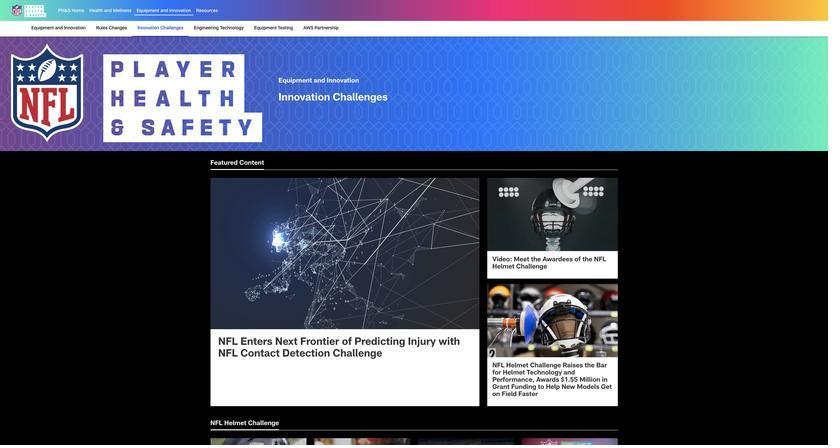 Task type: vqa. For each thing, say whether or not it's contained in the screenshot.
second Final from left
no



Task type: locate. For each thing, give the bounding box(es) containing it.
million
[[580, 378, 601, 384]]

to
[[538, 385, 544, 391]]

0 horizontal spatial technology
[[220, 26, 244, 31]]

1 vertical spatial innovation challenges
[[279, 93, 388, 104]]

equipment and innovation link up innovation challenges link
[[137, 9, 191, 13]]

1 horizontal spatial innovation challenges
[[279, 93, 388, 104]]

ph&s home link
[[58, 9, 84, 13]]

technology up awards
[[527, 370, 562, 377]]

0 vertical spatial equipment and innovation link
[[137, 9, 191, 13]]

equipment testing link
[[252, 21, 296, 36]]

nfl for nfl helmet challenge
[[210, 421, 223, 428]]

of inside nfl enters next frontier of predicting injury with nfl contact detection challenge
[[342, 338, 352, 348]]

innovation challenges inside innovation challenges link
[[138, 26, 184, 31]]

1 horizontal spatial technology
[[527, 370, 562, 377]]

challenges
[[160, 26, 184, 31], [333, 93, 388, 104]]

and for leftmost the equipment and innovation link
[[55, 26, 63, 31]]

health
[[89, 9, 103, 13]]

innovation challenges
[[138, 26, 184, 31], [279, 93, 388, 104]]

grant
[[493, 385, 510, 391]]

nfl helmet challenge raises the bar for helmet technology and performance, awards $1.55 million in grant funding to help new models get on field faster link
[[487, 284, 618, 407]]

1 horizontal spatial equipment and innovation
[[137, 9, 191, 13]]

1 vertical spatial equipment and innovation
[[31, 26, 86, 31]]

equipment and innovation for the equipment and innovation link to the top
[[137, 9, 191, 13]]

helmet
[[493, 264, 515, 271], [507, 363, 529, 370], [503, 370, 525, 377], [224, 421, 247, 428]]

0 vertical spatial equipment and innovation
[[137, 9, 191, 13]]

performance,
[[493, 378, 535, 384]]

nfl for nfl enters next frontier of predicting injury with nfl contact detection challenge
[[218, 338, 238, 348]]

0 horizontal spatial innovation challenges
[[138, 26, 184, 31]]

equipment and innovation link
[[137, 9, 191, 13], [31, 21, 88, 36]]

rules changes
[[96, 26, 127, 31]]

1 vertical spatial technology
[[527, 370, 562, 377]]

nfl for nfl helmet challenge raises the bar for helmet technology and performance, awards $1.55 million in grant funding to help new models get on field faster
[[493, 363, 505, 370]]

$1.37 million awarded in headhealthtech grant funding to nfl helmet challenge applicants image
[[418, 439, 514, 445]]

equipment and innovation inside page main content main content
[[279, 78, 359, 85]]

funding
[[511, 385, 537, 391]]

technology right engineering
[[220, 26, 244, 31]]

$1.55
[[561, 378, 578, 384]]

of
[[575, 257, 581, 264], [342, 338, 352, 348]]

2 horizontal spatial equipment and innovation
[[279, 78, 359, 85]]

testing
[[278, 26, 293, 31]]

partnership
[[315, 26, 339, 31]]

1 horizontal spatial challenges
[[333, 93, 388, 104]]

1 horizontal spatial equipment and innovation link
[[137, 9, 191, 13]]

challenge up awards
[[530, 363, 561, 370]]

health and wellness link
[[89, 9, 132, 13]]

challenge inside "nfl helmet challenge raises the bar for helmet technology and performance, awards $1.55 million in grant funding to help new models get on field faster"
[[530, 363, 561, 370]]

1 vertical spatial of
[[342, 338, 352, 348]]

challenge down the meet
[[516, 264, 547, 271]]

equipment and innovation link down ph&s
[[31, 21, 88, 36]]

equipment
[[137, 9, 159, 13], [31, 26, 54, 31], [254, 26, 277, 31], [279, 78, 312, 85]]

innovation
[[169, 9, 191, 13], [64, 26, 86, 31], [138, 26, 159, 31], [327, 78, 359, 85], [279, 93, 330, 104]]

equipment inside page main content main content
[[279, 78, 312, 85]]

banner containing ph&s home
[[0, 0, 829, 37]]

banner
[[0, 0, 829, 37]]

video:
[[493, 257, 512, 264]]

nfl inside "nfl helmet challenge raises the bar for helmet technology and performance, awards $1.55 million in grant funding to help new models get on field faster"
[[493, 363, 505, 370]]

challenge
[[516, 264, 547, 271], [333, 349, 383, 360], [530, 363, 561, 370], [248, 421, 279, 428]]

nfl helmet challenge raises the bar for helmet technology and performance, awards $1.55 million in grant funding to help new models get on field faster
[[493, 363, 612, 399]]

and for the equipment and innovation link to the top
[[161, 9, 168, 13]]

1 horizontal spatial of
[[575, 257, 581, 264]]

the right the meet
[[531, 257, 541, 264]]

innovation challenges inside page main content main content
[[279, 93, 388, 104]]

on
[[493, 392, 500, 399]]

2 vertical spatial equipment and innovation
[[279, 78, 359, 85]]

resources link
[[196, 9, 218, 13]]

of for awardees
[[575, 257, 581, 264]]

home
[[72, 9, 84, 13]]

1 vertical spatial equipment and innovation link
[[31, 21, 88, 36]]

bar
[[597, 363, 607, 370]]

technology inside "nfl helmet challenge raises the bar for helmet technology and performance, awards $1.55 million in grant funding to help new models get on field faster"
[[527, 370, 562, 377]]

the inside "nfl helmet challenge raises the bar for helmet technology and performance, awards $1.55 million in grant funding to help new models get on field faster"
[[585, 363, 595, 370]]

equipment and innovation
[[137, 9, 191, 13], [31, 26, 86, 31], [279, 78, 359, 85]]

0 horizontal spatial of
[[342, 338, 352, 348]]

and
[[104, 9, 112, 13], [161, 9, 168, 13], [55, 26, 63, 31], [314, 78, 325, 85], [564, 370, 575, 377]]

faster
[[519, 392, 538, 399]]

the left the bar
[[585, 363, 595, 370]]

the nfl helmet challenge: building a next generation helmet image
[[522, 439, 618, 445]]

technology
[[220, 26, 244, 31], [527, 370, 562, 377]]

awardees
[[543, 257, 573, 264]]

challenge down 'predicting'
[[333, 349, 383, 360]]

of right the frontier
[[342, 338, 352, 348]]

in
[[602, 378, 608, 384]]

the
[[531, 257, 541, 264], [583, 257, 593, 264], [585, 363, 595, 370]]

0 vertical spatial innovation challenges
[[138, 26, 184, 31]]

nfl helmet challenge innovators seeking to develop new, top-performing helmets image
[[314, 439, 410, 445]]

of right 'awardees'
[[575, 257, 581, 264]]

predicting
[[355, 338, 405, 348]]

1 vertical spatial challenges
[[333, 93, 388, 104]]

0 horizontal spatial equipment and innovation
[[31, 26, 86, 31]]

0 vertical spatial of
[[575, 257, 581, 264]]

nfl inside video: meet the awardees of the nfl helmet challenge
[[594, 257, 607, 264]]

aws
[[304, 26, 314, 31]]

of inside video: meet the awardees of the nfl helmet challenge
[[575, 257, 581, 264]]

engineering
[[194, 26, 219, 31]]

challenge inside nfl enters next frontier of predicting injury with nfl contact detection challenge
[[333, 349, 383, 360]]

0 horizontal spatial challenges
[[160, 26, 184, 31]]

video: meet the awardees of the nfl helmet challenge link
[[487, 178, 618, 279]]

nfl
[[594, 257, 607, 264], [218, 338, 238, 348], [218, 349, 238, 360], [493, 363, 505, 370], [210, 421, 223, 428]]



Task type: describe. For each thing, give the bounding box(es) containing it.
get
[[601, 385, 612, 391]]

innovation challenges link
[[135, 21, 186, 36]]

nfl helmet challenge raises the bar for helmet technology and performance, awards $1.55 million in grant funding to help new models get on field faster image
[[487, 284, 618, 358]]

page main content main content
[[0, 37, 829, 445]]

awards
[[537, 378, 559, 384]]

meet
[[514, 257, 530, 264]]

aws partnership link
[[301, 21, 341, 36]]

wellness
[[113, 9, 132, 13]]

engineering technology link
[[191, 21, 246, 36]]

0 vertical spatial challenges
[[160, 26, 184, 31]]

frontier
[[300, 338, 339, 348]]

of for frontier
[[342, 338, 352, 348]]

raises
[[563, 363, 583, 370]]

changes
[[109, 26, 127, 31]]

nfl enters next frontier of predicting injury with nfl contact detection challenge link
[[210, 178, 480, 407]]

nfl enters next frontier of predicting injury with nfl contact detection challenge
[[218, 338, 460, 360]]

resources
[[196, 9, 218, 13]]

equipment and innovation for leftmost the equipment and innovation link
[[31, 26, 86, 31]]

video: meet the awardees of the nfl helmet challenge image
[[487, 178, 618, 252]]

featured content
[[210, 160, 264, 167]]

equipment for leftmost the equipment and innovation link
[[31, 26, 54, 31]]

aws partnership
[[304, 26, 339, 31]]

contact
[[241, 349, 280, 360]]

video: meet the awardees of the nfl helmet challenge
[[493, 257, 607, 271]]

rules changes link
[[94, 21, 130, 36]]

health and wellness
[[89, 9, 132, 13]]

ph&s
[[58, 9, 71, 13]]

0 horizontal spatial equipment and innovation link
[[31, 21, 88, 36]]

models
[[577, 385, 600, 391]]

nfl helmet challenge judging panel set & ready for action image
[[210, 439, 306, 445]]

featured
[[210, 160, 238, 167]]

challenge inside video: meet the awardees of the nfl helmet challenge
[[516, 264, 547, 271]]

equipment for equipment testing link
[[254, 26, 277, 31]]

field
[[502, 392, 517, 399]]

injury
[[408, 338, 436, 348]]

with
[[439, 338, 460, 348]]

next
[[275, 338, 298, 348]]

the right 'awardees'
[[583, 257, 593, 264]]

player health and safety logo image
[[10, 3, 48, 18]]

new
[[562, 385, 576, 391]]

0 vertical spatial technology
[[220, 26, 244, 31]]

ph&s home
[[58, 9, 84, 13]]

equipment testing
[[254, 26, 293, 31]]

rules
[[96, 26, 108, 31]]

content
[[239, 160, 264, 167]]

nfl helmet challenge
[[210, 421, 279, 428]]

equipment and innovation image
[[0, 37, 273, 151]]

challenge up nfl helmet challenge judging panel set & ready for action image
[[248, 421, 279, 428]]

detection
[[283, 349, 330, 360]]

help
[[546, 385, 560, 391]]

equipment for the equipment and innovation link to the top
[[137, 9, 159, 13]]

nfl enters next frontier of predicting injury with nfl contact detection challenge image
[[210, 178, 480, 330]]

and for health and wellness link
[[104, 9, 112, 13]]

for
[[493, 370, 501, 377]]

challenges inside page main content main content
[[333, 93, 388, 104]]

helmet inside video: meet the awardees of the nfl helmet challenge
[[493, 264, 515, 271]]

enters
[[241, 338, 273, 348]]

engineering technology
[[194, 26, 244, 31]]

and inside "nfl helmet challenge raises the bar for helmet technology and performance, awards $1.55 million in grant funding to help new models get on field faster"
[[564, 370, 575, 377]]



